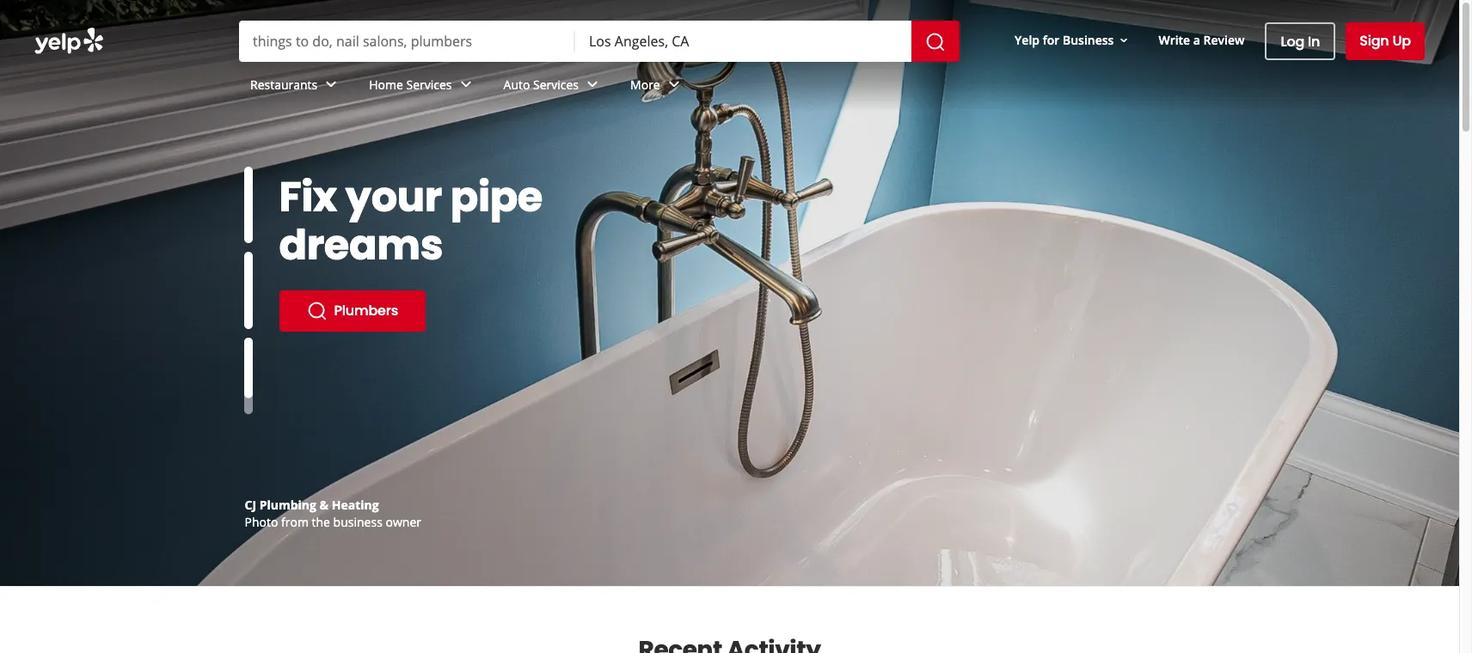 Task type: describe. For each thing, give the bounding box(es) containing it.
log in link
[[1266, 22, 1336, 60]]

2 select slide image from the top
[[244, 252, 252, 329]]

none search field containing sign up
[[0, 0, 1460, 112]]

in
[[1308, 31, 1320, 51]]

dreams
[[279, 217, 443, 274]]

24 chevron down v2 image for auto services
[[582, 74, 603, 95]]

log
[[1281, 31, 1305, 51]]

sign
[[1360, 31, 1390, 51]]

business categories element
[[237, 62, 1425, 112]]

your
[[346, 169, 442, 226]]

more
[[631, 76, 660, 93]]

sign up
[[1360, 31, 1411, 51]]

&
[[320, 497, 329, 513]]

write a review link
[[1152, 25, 1252, 56]]

auto
[[504, 76, 530, 93]]

Find text field
[[253, 32, 562, 51]]

business
[[333, 514, 383, 531]]

restaurants link
[[237, 62, 355, 112]]

none field find
[[253, 32, 562, 51]]

explore banner section banner
[[0, 0, 1460, 587]]

3 select slide image from the top
[[244, 323, 252, 400]]

16 chevron down v2 image
[[1118, 33, 1131, 47]]

services for home services
[[406, 76, 452, 93]]

sign up link
[[1346, 22, 1425, 60]]

more link
[[617, 62, 698, 112]]

owner
[[386, 514, 421, 531]]

home
[[369, 76, 403, 93]]

none field "near"
[[589, 32, 898, 51]]

24 chevron down v2 image for home services
[[455, 74, 476, 95]]

write a review
[[1159, 31, 1245, 48]]

24 search v2 image
[[307, 301, 327, 322]]

cj plumbing & heating photo from the business owner
[[245, 497, 421, 531]]

log in
[[1281, 31, 1320, 51]]



Task type: locate. For each thing, give the bounding box(es) containing it.
fix
[[279, 169, 337, 226]]

plumbing
[[259, 497, 316, 513]]

none search field inside search box
[[239, 21, 963, 62]]

0 horizontal spatial none field
[[253, 32, 562, 51]]

pipe
[[450, 169, 543, 226]]

yelp for business button
[[1008, 25, 1138, 56]]

a
[[1194, 31, 1201, 48]]

24 chevron down v2 image left auto in the left top of the page
[[455, 74, 476, 95]]

services right home
[[406, 76, 452, 93]]

services right auto in the left top of the page
[[533, 76, 579, 93]]

24 chevron down v2 image inside home services "link"
[[455, 74, 476, 95]]

None field
[[253, 32, 562, 51], [589, 32, 898, 51]]

1 24 chevron down v2 image from the left
[[455, 74, 476, 95]]

cj
[[245, 497, 256, 513]]

home services
[[369, 76, 452, 93]]

business
[[1063, 31, 1114, 48]]

plumbers link
[[279, 291, 426, 332]]

1 horizontal spatial none field
[[589, 32, 898, 51]]

1 horizontal spatial 24 chevron down v2 image
[[582, 74, 603, 95]]

0 horizontal spatial 24 chevron down v2 image
[[455, 74, 476, 95]]

1 select slide image from the top
[[244, 167, 252, 244]]

1 horizontal spatial services
[[533, 76, 579, 93]]

2 24 chevron down v2 image from the left
[[582, 74, 603, 95]]

None search field
[[0, 0, 1460, 112]]

heating
[[332, 497, 379, 513]]

1 none field from the left
[[253, 32, 562, 51]]

up
[[1393, 31, 1411, 51]]

2 none field from the left
[[589, 32, 898, 51]]

0 horizontal spatial services
[[406, 76, 452, 93]]

Near text field
[[589, 32, 898, 51]]

services inside home services "link"
[[406, 76, 452, 93]]

home services link
[[355, 62, 490, 112]]

restaurants
[[250, 76, 318, 93]]

None search field
[[239, 21, 963, 62]]

photo
[[245, 514, 278, 531]]

review
[[1204, 31, 1245, 48]]

the
[[312, 514, 330, 531]]

services inside auto services link
[[533, 76, 579, 93]]

plumbers
[[334, 301, 398, 321]]

services for auto services
[[533, 76, 579, 93]]

24 chevron down v2 image
[[321, 74, 342, 95]]

fix your pipe dreams
[[279, 169, 543, 274]]

2 horizontal spatial 24 chevron down v2 image
[[664, 74, 684, 95]]

3 24 chevron down v2 image from the left
[[664, 74, 684, 95]]

yelp
[[1015, 31, 1040, 48]]

auto services
[[504, 76, 579, 93]]

yelp for business
[[1015, 31, 1114, 48]]

cj plumbing & heating link
[[245, 497, 379, 513]]

24 chevron down v2 image for more
[[664, 74, 684, 95]]

select slide image
[[244, 167, 252, 244], [244, 252, 252, 329], [244, 323, 252, 400]]

auto services link
[[490, 62, 617, 112]]

search image
[[926, 31, 946, 52]]

24 chevron down v2 image inside auto services link
[[582, 74, 603, 95]]

write
[[1159, 31, 1191, 48]]

24 chevron down v2 image right more
[[664, 74, 684, 95]]

services
[[406, 76, 452, 93], [533, 76, 579, 93]]

24 chevron down v2 image right auto services
[[582, 74, 603, 95]]

from
[[281, 514, 309, 531]]

1 services from the left
[[406, 76, 452, 93]]

24 chevron down v2 image
[[455, 74, 476, 95], [582, 74, 603, 95], [664, 74, 684, 95]]

2 services from the left
[[533, 76, 579, 93]]

24 chevron down v2 image inside more link
[[664, 74, 684, 95]]

for
[[1043, 31, 1060, 48]]



Task type: vqa. For each thing, say whether or not it's contained in the screenshot.
the top Friendly
no



